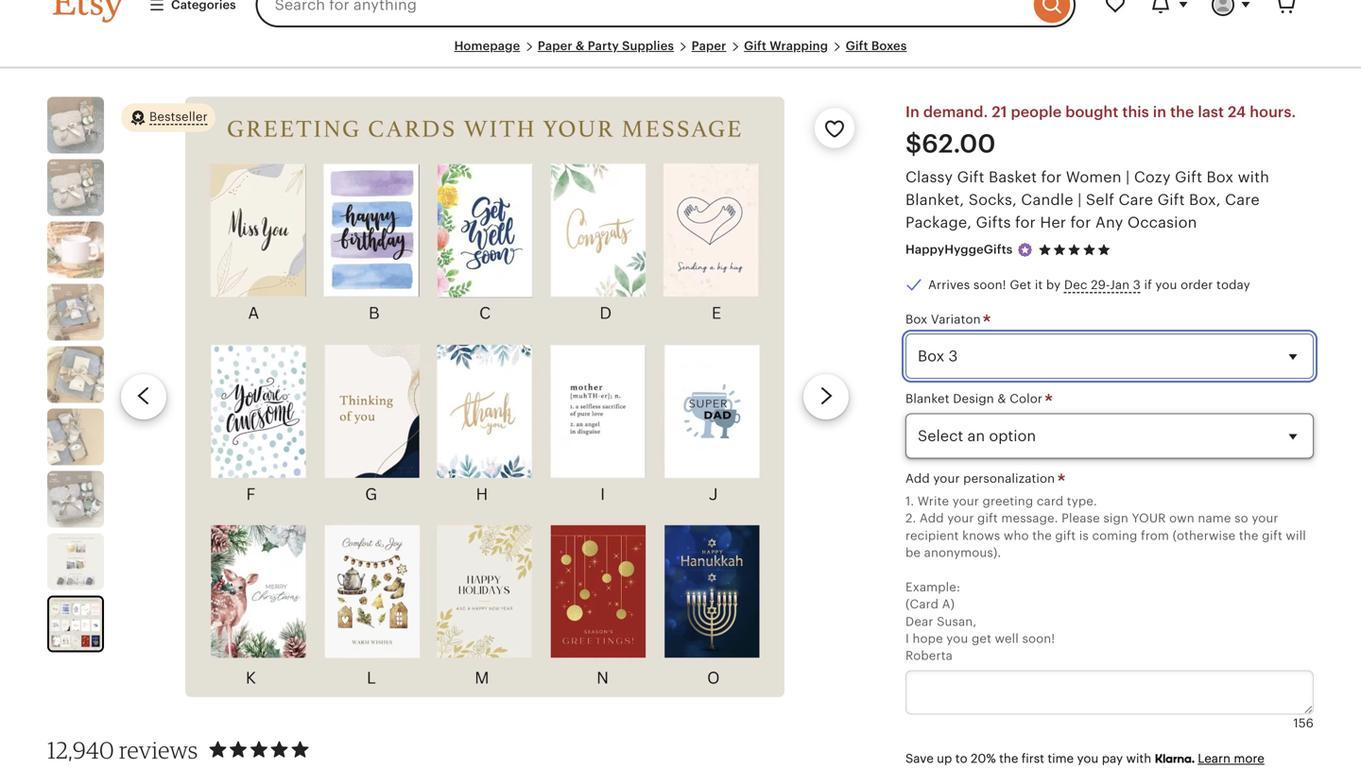 Task type: locate. For each thing, give the bounding box(es) containing it.
1 horizontal spatial |
[[1126, 169, 1130, 186]]

| left cozy
[[1126, 169, 1130, 186]]

happyhyggegifts link
[[906, 243, 1013, 257]]

you inside save up to 20% the first time you pay with klarna. learn more
[[1077, 752, 1099, 766]]

1 horizontal spatial you
[[1077, 752, 1099, 766]]

learn more button
[[1198, 752, 1265, 766]]

| left self
[[1078, 192, 1082, 209]]

box left variaton at the right top
[[906, 312, 928, 327]]

sign
[[1103, 512, 1129, 526]]

hours.
[[1250, 104, 1296, 121]]

your
[[1132, 512, 1166, 526]]

hope
[[913, 632, 943, 646]]

1 horizontal spatial with
[[1238, 169, 1270, 186]]

classy gift basket for women cozy gift box with blanket image 2 image
[[47, 159, 104, 216]]

supplies
[[622, 39, 674, 53]]

arrives soon! get it by dec 29-jan 3 if you order today
[[928, 278, 1250, 292]]

paper for paper & party supplies
[[538, 39, 573, 53]]

(otherwise
[[1173, 529, 1236, 543]]

with inside classy gift basket for women | cozy gift box with blanket, socks, candle | self care gift box, care package, gifts for her for any occasion
[[1238, 169, 1270, 186]]

own
[[1169, 512, 1195, 526]]

blanket
[[906, 392, 950, 406]]

jan
[[1110, 278, 1130, 292]]

banner
[[19, 0, 1342, 39]]

the right in
[[1170, 104, 1194, 121]]

gift wrapping link
[[744, 39, 828, 53]]

you left pay
[[1077, 752, 1099, 766]]

with right pay
[[1126, 752, 1151, 766]]

the
[[1170, 104, 1194, 121], [1032, 529, 1052, 543], [1239, 529, 1259, 543], [999, 752, 1018, 766]]

gift boxes
[[846, 39, 907, 53]]

|
[[1126, 169, 1130, 186], [1078, 192, 1082, 209]]

soon!
[[1022, 632, 1055, 646]]

gift boxes link
[[846, 39, 907, 53]]

with
[[1238, 169, 1270, 186], [1126, 752, 1151, 766]]

candle
[[1021, 192, 1074, 209]]

1 vertical spatial you
[[947, 632, 968, 646]]

classy
[[906, 169, 953, 186]]

knows
[[962, 529, 1000, 543]]

save
[[906, 752, 934, 766]]

with down the 24
[[1238, 169, 1270, 186]]

card
[[1037, 494, 1064, 509]]

who
[[1004, 529, 1029, 543]]

example: (card a) dear susan, i hope you get well soon! roberta
[[906, 580, 1055, 663]]

bestseller button
[[121, 103, 215, 133]]

classy gift basket for women cozy gift box with blanket image 5 image
[[47, 347, 104, 403]]

for up star_seller icon
[[1015, 214, 1036, 231]]

0 horizontal spatial paper
[[538, 39, 573, 53]]

box
[[1207, 169, 1234, 186], [906, 312, 928, 327]]

2 horizontal spatial you
[[1156, 278, 1177, 292]]

1 horizontal spatial care
[[1225, 192, 1260, 209]]

her
[[1040, 214, 1066, 231]]

1 vertical spatial |
[[1078, 192, 1082, 209]]

the down 'message.'
[[1032, 529, 1052, 543]]

for
[[1041, 169, 1062, 186], [1015, 214, 1036, 231], [1071, 214, 1091, 231]]

&
[[576, 39, 585, 53], [998, 392, 1006, 406]]

paper for paper link
[[692, 39, 726, 53]]

0 vertical spatial you
[[1156, 278, 1177, 292]]

you down susan,
[[947, 632, 968, 646]]

0 horizontal spatial |
[[1078, 192, 1082, 209]]

bought
[[1066, 104, 1119, 121]]

gift up knows
[[977, 512, 998, 526]]

learn
[[1198, 752, 1231, 766]]

socks,
[[969, 192, 1017, 209]]

the down so on the right of the page
[[1239, 529, 1259, 543]]

0 horizontal spatial you
[[947, 632, 968, 646]]

box up box,
[[1207, 169, 1234, 186]]

for right her
[[1071, 214, 1091, 231]]

& left party
[[576, 39, 585, 53]]

care down cozy
[[1119, 192, 1153, 209]]

2 vertical spatial you
[[1077, 752, 1099, 766]]

care right box,
[[1225, 192, 1260, 209]]

paper left party
[[538, 39, 573, 53]]

& inside "menu bar"
[[576, 39, 585, 53]]

menu bar
[[53, 39, 1308, 69]]

so
[[1235, 512, 1248, 526]]

menu bar containing homepage
[[53, 39, 1308, 69]]

gift up socks,
[[957, 169, 985, 186]]

occasion
[[1128, 214, 1197, 231]]

1 vertical spatial &
[[998, 392, 1006, 406]]

& left color
[[998, 392, 1006, 406]]

24
[[1228, 104, 1246, 121]]

gift left will
[[1262, 529, 1283, 543]]

0 horizontal spatial care
[[1119, 192, 1153, 209]]

the left first
[[999, 752, 1018, 766]]

you
[[1156, 278, 1177, 292], [947, 632, 968, 646], [1077, 752, 1099, 766]]

bestseller
[[149, 110, 208, 124]]

0 horizontal spatial classy gift basket for women cozy gift box with blanket image 9 image
[[49, 598, 102, 651]]

12,940
[[47, 736, 114, 764]]

0 vertical spatial &
[[576, 39, 585, 53]]

will
[[1286, 529, 1306, 543]]

0 horizontal spatial box
[[906, 312, 928, 327]]

add up recipient
[[920, 512, 944, 526]]

the inside in demand. 21 people bought this in the last 24 hours. $62.00
[[1170, 104, 1194, 121]]

box inside classy gift basket for women | cozy gift box with blanket, socks, candle | self care gift box, care package, gifts for her for any occasion
[[1207, 169, 1234, 186]]

paper right supplies
[[692, 39, 726, 53]]

0 vertical spatial box
[[1207, 169, 1234, 186]]

variaton
[[931, 312, 981, 327]]

basket
[[989, 169, 1037, 186]]

2 paper from the left
[[692, 39, 726, 53]]

paper link
[[692, 39, 726, 53]]

Add your personalization text field
[[906, 671, 1314, 715]]

0 horizontal spatial with
[[1126, 752, 1151, 766]]

1 paper from the left
[[538, 39, 573, 53]]

0 vertical spatial with
[[1238, 169, 1270, 186]]

add your personalization
[[906, 472, 1059, 486]]

i
[[906, 632, 909, 646]]

more
[[1234, 752, 1265, 766]]

you inside the example: (card a) dear susan, i hope you get well soon! roberta
[[947, 632, 968, 646]]

gift
[[744, 39, 767, 53], [846, 39, 868, 53], [957, 169, 985, 186], [1175, 169, 1202, 186], [1158, 192, 1185, 209]]

2 care from the left
[[1225, 192, 1260, 209]]

1 horizontal spatial gift
[[1055, 529, 1076, 543]]

classy gift basket for women cozy gift box with blanket image 9 image
[[185, 97, 784, 697], [49, 598, 102, 651]]

time
[[1048, 752, 1074, 766]]

well
[[995, 632, 1019, 646]]

classy gift basket for women cozy gift box with blanket image 3 image
[[47, 222, 104, 278]]

with inside save up to 20% the first time you pay with klarna. learn more
[[1126, 752, 1151, 766]]

recipient
[[906, 529, 959, 543]]

for up candle
[[1041, 169, 1062, 186]]

1 horizontal spatial box
[[1207, 169, 1234, 186]]

0 vertical spatial |
[[1126, 169, 1130, 186]]

0 horizontal spatial &
[[576, 39, 585, 53]]

gift
[[977, 512, 998, 526], [1055, 529, 1076, 543], [1262, 529, 1283, 543]]

20%
[[971, 752, 996, 766]]

1 vertical spatial add
[[920, 512, 944, 526]]

any
[[1095, 214, 1123, 231]]

1 horizontal spatial paper
[[692, 39, 726, 53]]

cozy
[[1134, 169, 1171, 186]]

1 care from the left
[[1119, 192, 1153, 209]]

None search field
[[256, 0, 1076, 27]]

add up 1.
[[906, 472, 930, 486]]

you right if
[[1156, 278, 1177, 292]]

gift wrapping
[[744, 39, 828, 53]]

a)
[[942, 598, 955, 612]]

gift left is
[[1055, 529, 1076, 543]]

1 vertical spatial with
[[1126, 752, 1151, 766]]

classy gift basket for women cozy gift box with blanket image 1 image
[[47, 97, 104, 154]]

happyhyggegifts
[[906, 243, 1013, 257]]

your down add your personalization
[[953, 494, 979, 509]]

dec
[[1064, 278, 1088, 292]]

paper & party supplies link
[[538, 39, 674, 53]]

$62.00
[[906, 130, 996, 158]]



Task type: describe. For each thing, give the bounding box(es) containing it.
0 vertical spatial add
[[906, 472, 930, 486]]

1 vertical spatial box
[[906, 312, 928, 327]]

by
[[1046, 278, 1061, 292]]

order
[[1181, 278, 1213, 292]]

12,940 reviews
[[47, 736, 198, 764]]

you for soon!
[[947, 632, 968, 646]]

classy gift basket for women cozy gift box with blanket image 8 image
[[47, 534, 104, 590]]

it
[[1035, 278, 1043, 292]]

party
[[588, 39, 619, 53]]

personalization
[[963, 472, 1055, 486]]

last
[[1198, 104, 1224, 121]]

classy gift basket for women cozy gift box with blanket image 6 image
[[47, 409, 104, 466]]

classy gift basket for women cozy gift box with blanket image 7 image
[[47, 471, 104, 528]]

your right so on the right of the page
[[1252, 512, 1279, 526]]

soon! get
[[973, 278, 1032, 292]]

21
[[992, 104, 1007, 121]]

2 horizontal spatial gift
[[1262, 529, 1283, 543]]

greeting
[[983, 494, 1033, 509]]

people
[[1011, 104, 1062, 121]]

your up write
[[933, 472, 960, 486]]

156
[[1294, 717, 1314, 731]]

save up to 20% the first time you pay with klarna. learn more
[[906, 752, 1265, 766]]

wrapping
[[770, 39, 828, 53]]

1 horizontal spatial for
[[1041, 169, 1062, 186]]

in
[[906, 104, 920, 121]]

color
[[1010, 392, 1043, 406]]

from
[[1141, 529, 1169, 543]]

demand.
[[923, 104, 988, 121]]

be
[[906, 546, 921, 560]]

first
[[1022, 752, 1044, 766]]

1 horizontal spatial classy gift basket for women cozy gift box with blanket image 9 image
[[185, 97, 784, 697]]

klarna.
[[1155, 752, 1195, 766]]

to
[[955, 752, 968, 766]]

is
[[1079, 529, 1089, 543]]

with for pay
[[1126, 752, 1151, 766]]

paper & party supplies
[[538, 39, 674, 53]]

box variaton
[[906, 312, 984, 327]]

with for box
[[1238, 169, 1270, 186]]

blanket design & color
[[906, 392, 1046, 406]]

in
[[1153, 104, 1167, 121]]

write
[[918, 494, 949, 509]]

roberta
[[906, 649, 953, 663]]

this
[[1122, 104, 1149, 121]]

0 horizontal spatial for
[[1015, 214, 1036, 231]]

anonymous).
[[924, 546, 1001, 560]]

gift left wrapping
[[744, 39, 767, 53]]

1 horizontal spatial &
[[998, 392, 1006, 406]]

(card
[[906, 598, 939, 612]]

up
[[937, 752, 952, 766]]

name
[[1198, 512, 1231, 526]]

Search for anything text field
[[256, 0, 1029, 27]]

susan,
[[937, 615, 977, 629]]

star_seller image
[[1016, 242, 1033, 259]]

today
[[1217, 278, 1250, 292]]

reviews
[[119, 736, 198, 764]]

get
[[972, 632, 992, 646]]

dear
[[906, 615, 933, 629]]

add inside the "1. write your greeting card type. 2. add your gift message. please sign your own name so your recipient knows who the gift is coming from (otherwise the gift will be anonymous)."
[[920, 512, 944, 526]]

please
[[1062, 512, 1100, 526]]

classy gift basket for women cozy gift box with blanket image 4 image
[[47, 284, 104, 341]]

your up knows
[[947, 512, 974, 526]]

1.
[[906, 494, 914, 509]]

coming
[[1092, 529, 1138, 543]]

29-
[[1091, 278, 1110, 292]]

0 horizontal spatial gift
[[977, 512, 998, 526]]

boxes
[[871, 39, 907, 53]]

message.
[[1001, 512, 1058, 526]]

gifts
[[976, 214, 1011, 231]]

2 horizontal spatial for
[[1071, 214, 1091, 231]]

you for klarna.
[[1077, 752, 1099, 766]]

package,
[[906, 214, 972, 231]]

self
[[1086, 192, 1115, 209]]

design
[[953, 392, 994, 406]]

gift up occasion
[[1158, 192, 1185, 209]]

gift left boxes
[[846, 39, 868, 53]]

1. write your greeting card type. 2. add your gift message. please sign your own name so your recipient knows who the gift is coming from (otherwise the gift will be anonymous).
[[906, 494, 1306, 560]]

box,
[[1189, 192, 1221, 209]]

homepage link
[[454, 39, 520, 53]]

classy gift basket for women | cozy gift box with blanket, socks, candle | self care gift box, care package, gifts for her for any occasion
[[906, 169, 1270, 231]]

example:
[[906, 580, 960, 595]]

homepage
[[454, 39, 520, 53]]

pay
[[1102, 752, 1123, 766]]

gift up box,
[[1175, 169, 1202, 186]]

the inside save up to 20% the first time you pay with klarna. learn more
[[999, 752, 1018, 766]]

type.
[[1067, 494, 1097, 509]]

arrives
[[928, 278, 970, 292]]



Task type: vqa. For each thing, say whether or not it's contained in the screenshot.
the sakura earrings with petals, japanese sakura flower special gift for japanese culture lovers, gift for birthday, hanami, cherry blossom image in the top left of the page
no



